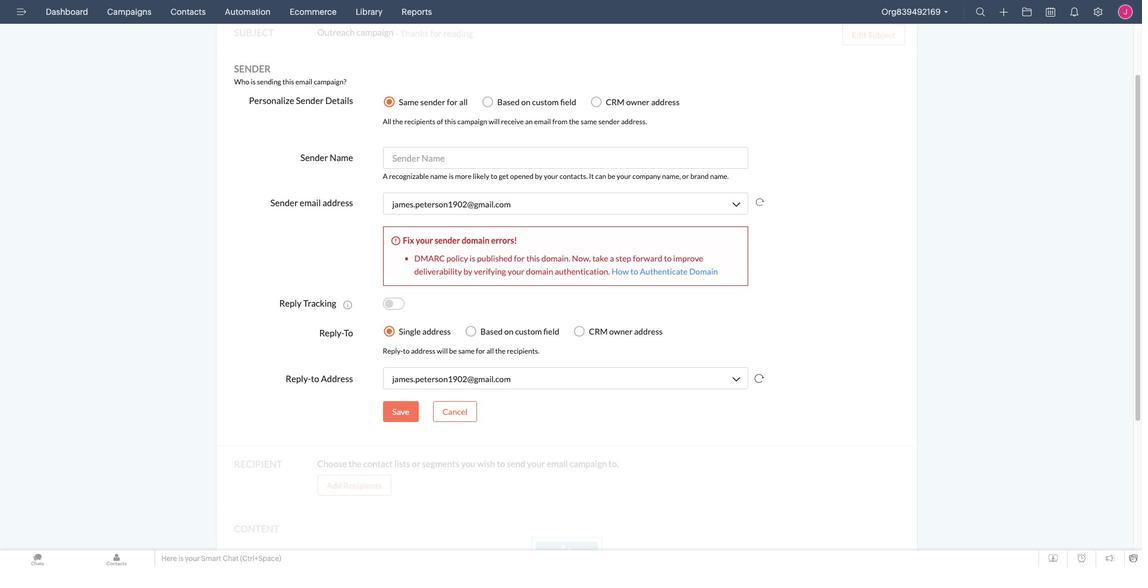 Task type: describe. For each thing, give the bounding box(es) containing it.
reports
[[402, 7, 432, 17]]

ecommerce link
[[285, 0, 342, 24]]

chat
[[223, 555, 239, 564]]

is
[[179, 555, 184, 564]]

contacts
[[171, 7, 206, 17]]

contacts link
[[166, 0, 211, 24]]

chats image
[[0, 551, 75, 568]]

contacts image
[[79, 551, 154, 568]]

campaigns link
[[102, 0, 156, 24]]

campaigns
[[107, 7, 152, 17]]

dashboard link
[[41, 0, 93, 24]]

folder image
[[1023, 7, 1033, 17]]

smart
[[201, 555, 221, 564]]

calendar image
[[1047, 7, 1056, 17]]

library link
[[351, 0, 388, 24]]



Task type: vqa. For each thing, say whether or not it's contained in the screenshot.
the 11
no



Task type: locate. For each thing, give the bounding box(es) containing it.
quick actions image
[[1000, 8, 1009, 17]]

notifications image
[[1070, 7, 1080, 17]]

here
[[161, 555, 177, 564]]

(ctrl+space)
[[240, 555, 281, 564]]

reports link
[[397, 0, 437, 24]]

automation
[[225, 7, 271, 17]]

search image
[[977, 7, 986, 17]]

your
[[185, 555, 200, 564]]

dashboard
[[46, 7, 88, 17]]

here is your smart chat (ctrl+space)
[[161, 555, 281, 564]]

automation link
[[220, 0, 276, 24]]

ecommerce
[[290, 7, 337, 17]]

library
[[356, 7, 383, 17]]

org839492169
[[882, 7, 941, 17]]

configure settings image
[[1094, 7, 1104, 17]]



